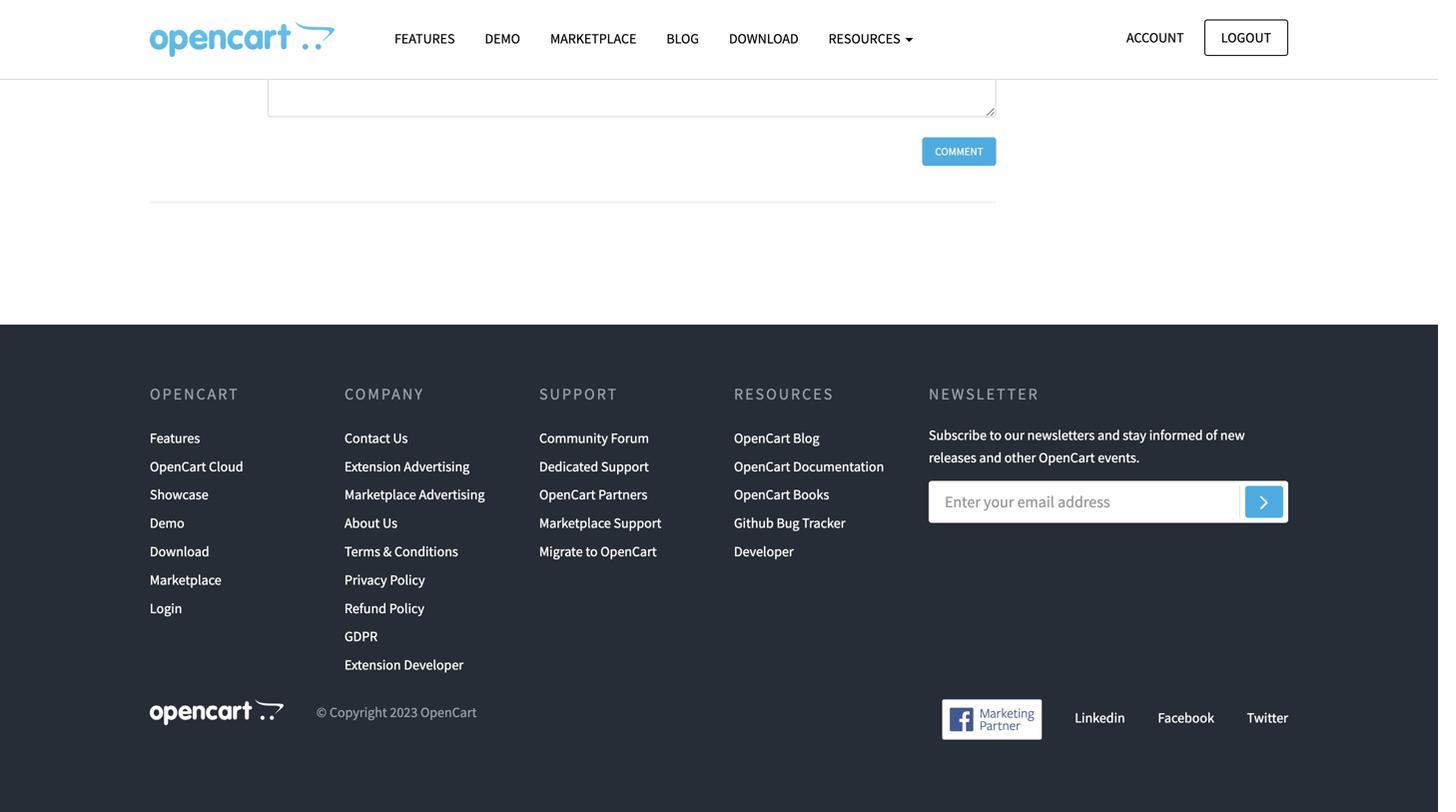 Task type: locate. For each thing, give the bounding box(es) containing it.
2 vertical spatial support
[[614, 514, 662, 532]]

policy down privacy policy link
[[389, 599, 425, 617]]

1 vertical spatial support
[[601, 457, 649, 475]]

extension inside extension developer link
[[345, 656, 401, 674]]

marketplace
[[550, 29, 637, 47], [345, 486, 416, 504], [540, 514, 611, 532], [150, 571, 222, 589]]

1 horizontal spatial demo link
[[470, 21, 535, 56]]

demo for the bottom demo link
[[150, 514, 185, 532]]

opencart up the opencart documentation
[[734, 429, 791, 447]]

dedicated support link
[[540, 452, 649, 481]]

opencart down dedicated
[[540, 486, 596, 504]]

opencart down newsletters
[[1039, 448, 1095, 466]]

0 horizontal spatial blog
[[667, 29, 699, 47]]

facebook
[[1158, 709, 1215, 727]]

privacy policy link
[[345, 566, 425, 594]]

1 vertical spatial resources
[[734, 384, 834, 404]]

opencart partners link
[[540, 481, 648, 509]]

us inside contact us link
[[393, 429, 408, 447]]

to inside subscribe to our newsletters and stay informed of new releases and other opencart events.
[[990, 426, 1002, 444]]

0 horizontal spatial features
[[150, 429, 200, 447]]

0 vertical spatial advertising
[[404, 457, 470, 475]]

policy inside 'link'
[[389, 599, 425, 617]]

demo inside demo link
[[485, 29, 520, 47]]

download link for demo
[[150, 537, 209, 566]]

download for blog
[[729, 29, 799, 47]]

support up partners
[[601, 457, 649, 475]]

0 vertical spatial demo link
[[470, 21, 535, 56]]

about
[[345, 514, 380, 532]]

opencart up github
[[734, 486, 791, 504]]

github bug tracker
[[734, 514, 846, 532]]

features link
[[380, 21, 470, 56], [150, 424, 200, 452]]

support
[[540, 384, 619, 404], [601, 457, 649, 475], [614, 514, 662, 532]]

logout link
[[1205, 19, 1289, 56]]

features for demo
[[395, 29, 455, 47]]

opencart down opencart blog "link" in the bottom right of the page
[[734, 457, 791, 475]]

advertising up marketplace advertising
[[404, 457, 470, 475]]

download down showcase link
[[150, 542, 209, 560]]

0 vertical spatial to
[[990, 426, 1002, 444]]

us up the extension advertising
[[393, 429, 408, 447]]

1 vertical spatial blog
[[793, 429, 820, 447]]

bug
[[777, 514, 800, 532]]

1 horizontal spatial and
[[1098, 426, 1120, 444]]

0 vertical spatial demo
[[485, 29, 520, 47]]

opencart blog
[[734, 429, 820, 447]]

1 horizontal spatial features link
[[380, 21, 470, 56]]

extension for extension developer
[[345, 656, 401, 674]]

policy for refund policy
[[389, 599, 425, 617]]

0 vertical spatial policy
[[390, 571, 425, 589]]

to for migrate
[[586, 542, 598, 560]]

1 vertical spatial extension
[[345, 656, 401, 674]]

0 horizontal spatial to
[[586, 542, 598, 560]]

opencart up showcase
[[150, 457, 206, 475]]

blog up the opencart documentation
[[793, 429, 820, 447]]

0 horizontal spatial demo link
[[150, 509, 185, 537]]

extension down gdpr link
[[345, 656, 401, 674]]

informed
[[1150, 426, 1203, 444]]

developer down github
[[734, 542, 794, 560]]

newsletter
[[929, 384, 1040, 404]]

1 vertical spatial marketplace link
[[150, 566, 222, 594]]

us for about us
[[383, 514, 398, 532]]

resources
[[829, 29, 904, 47], [734, 384, 834, 404]]

download link for blog
[[714, 21, 814, 56]]

new
[[1221, 426, 1245, 444]]

about us link
[[345, 509, 398, 537]]

opencart up opencart cloud
[[150, 384, 240, 404]]

of
[[1206, 426, 1218, 444]]

0 horizontal spatial and
[[980, 448, 1002, 466]]

1 horizontal spatial to
[[990, 426, 1002, 444]]

2 extension from the top
[[345, 656, 401, 674]]

marketplace link
[[535, 21, 652, 56], [150, 566, 222, 594]]

download
[[729, 29, 799, 47], [150, 542, 209, 560]]

showcase
[[150, 486, 209, 504]]

0 vertical spatial features
[[395, 29, 455, 47]]

contact us
[[345, 429, 408, 447]]

contact us link
[[345, 424, 408, 452]]

opencart image
[[150, 699, 284, 725]]

1 vertical spatial advertising
[[419, 486, 485, 504]]

1 horizontal spatial features
[[395, 29, 455, 47]]

1 vertical spatial features
[[150, 429, 200, 447]]

us right about
[[383, 514, 398, 532]]

opencart books
[[734, 486, 830, 504]]

blog up leave your comment text field
[[667, 29, 699, 47]]

dedicated
[[540, 457, 599, 475]]

blog inside "link"
[[793, 429, 820, 447]]

features
[[395, 29, 455, 47], [150, 429, 200, 447]]

1 horizontal spatial download
[[729, 29, 799, 47]]

0 vertical spatial download
[[729, 29, 799, 47]]

1 vertical spatial to
[[586, 542, 598, 560]]

policy
[[390, 571, 425, 589], [389, 599, 425, 617]]

opencart right 2023
[[421, 703, 477, 721]]

extension developer link
[[345, 651, 464, 679]]

stay
[[1123, 426, 1147, 444]]

demo for right demo link
[[485, 29, 520, 47]]

Leave your comment text field
[[268, 50, 997, 117]]

0 horizontal spatial features link
[[150, 424, 200, 452]]

us for contact us
[[393, 429, 408, 447]]

1 vertical spatial download
[[150, 542, 209, 560]]

features up opencart cloud
[[150, 429, 200, 447]]

0 vertical spatial features link
[[380, 21, 470, 56]]

github
[[734, 514, 774, 532]]

and
[[1098, 426, 1120, 444], [980, 448, 1002, 466]]

0 vertical spatial marketplace link
[[535, 21, 652, 56]]

0 vertical spatial resources
[[829, 29, 904, 47]]

0 horizontal spatial demo
[[150, 514, 185, 532]]

1 vertical spatial download link
[[150, 537, 209, 566]]

extension inside extension advertising link
[[345, 457, 401, 475]]

advertising for marketplace advertising
[[419, 486, 485, 504]]

1 vertical spatial policy
[[389, 599, 425, 617]]

demo link
[[470, 21, 535, 56], [150, 509, 185, 537]]

1 horizontal spatial marketplace link
[[535, 21, 652, 56]]

account link
[[1110, 19, 1201, 56]]

cloud
[[209, 457, 243, 475]]

opencart for opencart
[[150, 384, 240, 404]]

marketplace support
[[540, 514, 662, 532]]

to
[[990, 426, 1002, 444], [586, 542, 598, 560]]

to left our
[[990, 426, 1002, 444]]

1 vertical spatial features link
[[150, 424, 200, 452]]

opencart partners
[[540, 486, 648, 504]]

features right your at left
[[395, 29, 455, 47]]

developer up 2023
[[404, 656, 464, 674]]

github bug tracker link
[[734, 509, 846, 537]]

1 vertical spatial developer
[[404, 656, 464, 674]]

features link up opencart cloud
[[150, 424, 200, 452]]

1 extension from the top
[[345, 457, 401, 475]]

policy down terms & conditions link
[[390, 571, 425, 589]]

terms
[[345, 542, 381, 560]]

1 horizontal spatial blog
[[793, 429, 820, 447]]

gdpr
[[345, 628, 378, 646]]

company
[[345, 384, 424, 404]]

© copyright 2023 opencart
[[317, 703, 477, 721]]

us inside about us link
[[383, 514, 398, 532]]

to down marketplace support link
[[586, 542, 598, 560]]

1 horizontal spatial developer
[[734, 542, 794, 560]]

1 vertical spatial and
[[980, 448, 1002, 466]]

refund policy
[[345, 599, 425, 617]]

opencart for opencart cloud
[[150, 457, 206, 475]]

us
[[393, 429, 408, 447], [383, 514, 398, 532]]

demo
[[485, 29, 520, 47], [150, 514, 185, 532]]

0 vertical spatial extension
[[345, 457, 401, 475]]

extension
[[345, 457, 401, 475], [345, 656, 401, 674]]

about us
[[345, 514, 398, 532]]

and up "events."
[[1098, 426, 1120, 444]]

opencart for opencart partners
[[540, 486, 596, 504]]

and left other
[[980, 448, 1002, 466]]

1 horizontal spatial download link
[[714, 21, 814, 56]]

advertising for extension advertising
[[404, 457, 470, 475]]

features link right your at left
[[380, 21, 470, 56]]

1 vertical spatial demo link
[[150, 509, 185, 537]]

opencart inside "link"
[[734, 429, 791, 447]]

download for demo
[[150, 542, 209, 560]]

opencart
[[150, 384, 240, 404], [734, 429, 791, 447], [1039, 448, 1095, 466], [150, 457, 206, 475], [734, 457, 791, 475], [540, 486, 596, 504], [734, 486, 791, 504], [601, 542, 657, 560], [421, 703, 477, 721]]

download right blog link
[[729, 29, 799, 47]]

support down partners
[[614, 514, 662, 532]]

books
[[793, 486, 830, 504]]

advertising down extension advertising link
[[419, 486, 485, 504]]

0 vertical spatial us
[[393, 429, 408, 447]]

0 horizontal spatial download link
[[150, 537, 209, 566]]

0 vertical spatial and
[[1098, 426, 1120, 444]]

0 vertical spatial download link
[[714, 21, 814, 56]]

advertising
[[404, 457, 470, 475], [419, 486, 485, 504]]

extension down contact us link
[[345, 457, 401, 475]]

blog
[[667, 29, 699, 47], [793, 429, 820, 447]]

facebook marketing partner image
[[943, 699, 1043, 740]]

Enter your email address text field
[[929, 481, 1289, 523]]

0 horizontal spatial developer
[[404, 656, 464, 674]]

0 horizontal spatial download
[[150, 542, 209, 560]]

1 vertical spatial us
[[383, 514, 398, 532]]

opencart documentation link
[[734, 452, 884, 481]]

developer
[[734, 542, 794, 560], [404, 656, 464, 674]]

0 vertical spatial blog
[[667, 29, 699, 47]]

subscribe to our newsletters and stay informed of new releases and other opencart events.
[[929, 426, 1245, 466]]

support up community
[[540, 384, 619, 404]]

1 horizontal spatial demo
[[485, 29, 520, 47]]

1 vertical spatial demo
[[150, 514, 185, 532]]



Task type: vqa. For each thing, say whether or not it's contained in the screenshot.
THE OPENCART CLOUD
yes



Task type: describe. For each thing, give the bounding box(es) containing it.
comment
[[352, 20, 425, 42]]

extension advertising link
[[345, 452, 470, 481]]

events.
[[1098, 448, 1140, 466]]

comment button
[[923, 137, 997, 166]]

0 vertical spatial support
[[540, 384, 619, 404]]

&
[[383, 542, 392, 560]]

linkedin
[[1075, 709, 1126, 727]]

conditions
[[395, 542, 458, 560]]

our
[[1005, 426, 1025, 444]]

marketplace advertising
[[345, 486, 485, 504]]

opencart for opencart documentation
[[734, 457, 791, 475]]

documentation
[[793, 457, 884, 475]]

community forum
[[540, 429, 649, 447]]

migrate to opencart
[[540, 542, 657, 560]]

opencart for opencart blog
[[734, 429, 791, 447]]

partners
[[599, 486, 648, 504]]

resources link
[[814, 21, 929, 56]]

opencart cloud
[[150, 457, 243, 475]]

johnsmith43233 image
[[150, 17, 258, 58]]

developer link
[[734, 537, 794, 566]]

leave your comment
[[268, 20, 425, 42]]

marketplace advertising link
[[345, 481, 485, 509]]

0 vertical spatial developer
[[734, 542, 794, 560]]

showcase link
[[150, 481, 209, 509]]

login
[[150, 599, 182, 617]]

blog link
[[652, 21, 714, 56]]

opencart down marketplace support link
[[601, 542, 657, 560]]

refund policy link
[[345, 594, 425, 623]]

0 horizontal spatial marketplace link
[[150, 566, 222, 594]]

opencart for opencart books
[[734, 486, 791, 504]]

migrate
[[540, 542, 583, 560]]

opencart cloud link
[[150, 452, 243, 481]]

support for dedicated
[[601, 457, 649, 475]]

features for opencart cloud
[[150, 429, 200, 447]]

forum
[[611, 429, 649, 447]]

migrate to opencart link
[[540, 537, 657, 566]]

dedicated support
[[540, 457, 649, 475]]

angle right image
[[1261, 490, 1269, 514]]

privacy
[[345, 571, 387, 589]]

facebook link
[[1158, 709, 1215, 727]]

policy for privacy policy
[[390, 571, 425, 589]]

privacy policy
[[345, 571, 425, 589]]

extension developer
[[345, 656, 464, 674]]

releases
[[929, 448, 977, 466]]

terms & conditions link
[[345, 537, 458, 566]]

support for marketplace
[[614, 514, 662, 532]]

community
[[540, 429, 608, 447]]

comment
[[936, 144, 984, 158]]

7 unique ways to boost mobile shopping cart conversion rates image
[[150, 21, 335, 57]]

extension for extension advertising
[[345, 457, 401, 475]]

login link
[[150, 594, 182, 623]]

2023
[[390, 703, 418, 721]]

to for subscribe
[[990, 426, 1002, 444]]

extension advertising
[[345, 457, 470, 475]]

contact
[[345, 429, 390, 447]]

marketplace up 'about us'
[[345, 486, 416, 504]]

community forum link
[[540, 424, 649, 452]]

©
[[317, 703, 327, 721]]

refund
[[345, 599, 387, 617]]

marketplace support link
[[540, 509, 662, 537]]

gdpr link
[[345, 623, 378, 651]]

terms & conditions
[[345, 542, 458, 560]]

opencart inside subscribe to our newsletters and stay informed of new releases and other opencart events.
[[1039, 448, 1095, 466]]

marketplace up leave your comment text field
[[550, 29, 637, 47]]

opencart books link
[[734, 481, 830, 509]]

leave
[[268, 20, 311, 42]]

your
[[315, 20, 349, 42]]

other
[[1005, 448, 1036, 466]]

features link for demo
[[380, 21, 470, 56]]

linkedin link
[[1075, 709, 1126, 727]]

marketplace up migrate
[[540, 514, 611, 532]]

resources inside resources link
[[829, 29, 904, 47]]

subscribe
[[929, 426, 987, 444]]

features link for opencart cloud
[[150, 424, 200, 452]]

opencart documentation
[[734, 457, 884, 475]]

account
[[1127, 28, 1185, 46]]

marketplace up login
[[150, 571, 222, 589]]

newsletters
[[1028, 426, 1095, 444]]

logout
[[1222, 28, 1272, 46]]

twitter
[[1248, 709, 1289, 727]]

twitter link
[[1248, 709, 1289, 727]]

opencart blog link
[[734, 424, 820, 452]]

copyright
[[330, 703, 387, 721]]

tracker
[[803, 514, 846, 532]]



